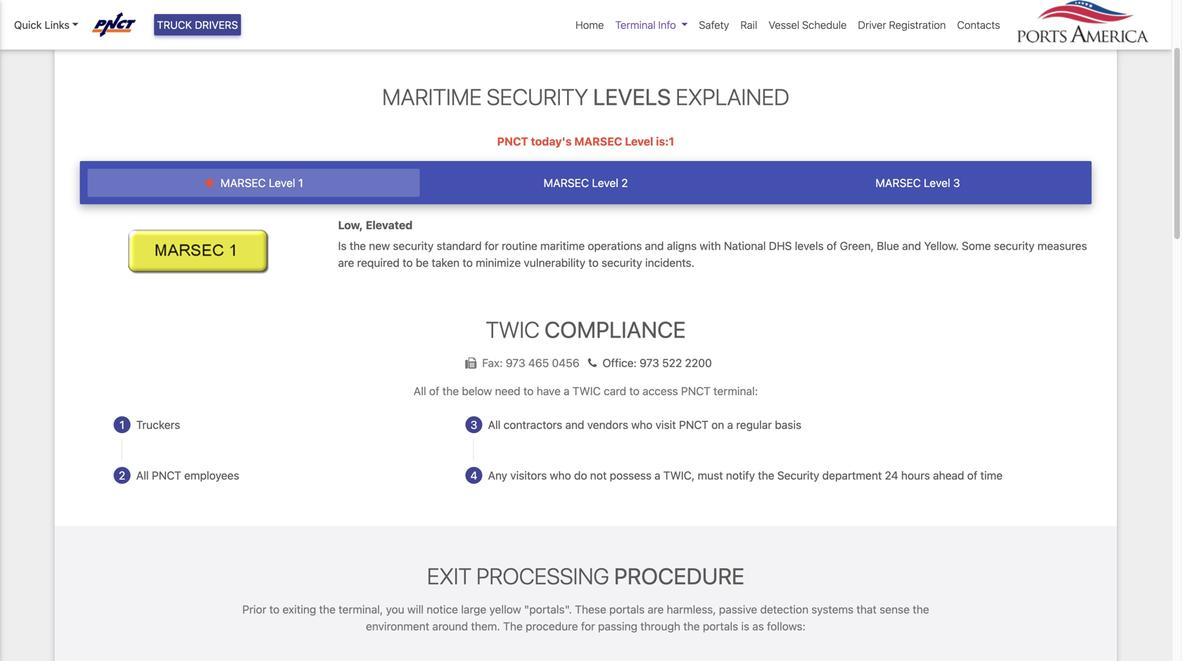 Task type: locate. For each thing, give the bounding box(es) containing it.
security down basis
[[778, 469, 820, 483]]

do
[[574, 469, 588, 483]]

0 horizontal spatial portals
[[610, 603, 645, 617]]

rail link
[[735, 11, 763, 38]]

are down is
[[338, 256, 354, 270]]

0 horizontal spatial 3
[[471, 419, 478, 432]]

home right quick
[[66, 23, 96, 37]]

a right "have"
[[564, 385, 570, 398]]

security up today's at the left top of page
[[487, 83, 589, 110]]

"portals".
[[524, 603, 572, 617]]

is:1
[[656, 135, 675, 148]]

2 horizontal spatial a
[[728, 419, 734, 432]]

for inside prior to exiting the terminal, you will notice large yellow "portals". these portals are harmless, passive detection systems that sense the environment around them. the procedure for passing through the portals is as follows:
[[581, 620, 595, 634]]

marsec inside marsec level 2 link
[[544, 176, 589, 190]]

levels up 'is:1'
[[593, 83, 671, 110]]

contacts link
[[952, 11, 1006, 38]]

quick links link
[[14, 17, 79, 33]]

2 vertical spatial of
[[968, 469, 978, 483]]

pnct
[[497, 135, 528, 148], [681, 385, 711, 398], [679, 419, 709, 432], [152, 469, 181, 483]]

0 horizontal spatial home
[[66, 23, 96, 37]]

0 vertical spatial who
[[632, 419, 653, 432]]

large
[[461, 603, 487, 617]]

maritime security levels explained
[[382, 83, 790, 110]]

1 vertical spatial levels
[[795, 239, 824, 253]]

security left the truck
[[111, 23, 153, 37]]

yellow.
[[925, 239, 959, 253]]

1 vertical spatial security
[[487, 83, 589, 110]]

0 vertical spatial 2
[[622, 176, 628, 190]]

a right on
[[728, 419, 734, 432]]

measures
[[1038, 239, 1088, 253]]

home link left terminal
[[570, 11, 610, 38]]

pnct today's marsec level is:1
[[497, 135, 675, 148]]

2 vertical spatial all
[[136, 469, 149, 483]]

compliance
[[545, 317, 686, 343]]

the
[[503, 620, 523, 634]]

1 973 from the left
[[506, 357, 526, 370]]

2 973 from the left
[[640, 357, 660, 370]]

2 vertical spatial security
[[778, 469, 820, 483]]

973 right fax:
[[506, 357, 526, 370]]

0 vertical spatial security
[[111, 23, 153, 37]]

1 vertical spatial 1
[[120, 419, 125, 432]]

0 vertical spatial all
[[414, 385, 426, 398]]

home link right quick
[[66, 23, 96, 37]]

1 vertical spatial portals
[[703, 620, 739, 634]]

all left "below"
[[414, 385, 426, 398]]

0 vertical spatial levels
[[593, 83, 671, 110]]

0 horizontal spatial 973
[[506, 357, 526, 370]]

vessel schedule link
[[763, 11, 853, 38]]

level
[[625, 135, 654, 148], [269, 176, 295, 190], [592, 176, 619, 190], [924, 176, 951, 190]]

regular
[[737, 419, 772, 432]]

0 vertical spatial for
[[485, 239, 499, 253]]

3 down "below"
[[471, 419, 478, 432]]

schedule
[[803, 19, 847, 31]]

0 horizontal spatial security
[[111, 23, 153, 37]]

0 vertical spatial a
[[564, 385, 570, 398]]

the right sense
[[913, 603, 930, 617]]

who left visit
[[632, 419, 653, 432]]

0 horizontal spatial a
[[564, 385, 570, 398]]

3 inside tab list
[[954, 176, 961, 190]]

marsec inside marsec level 1 link
[[221, 176, 266, 190]]

1 horizontal spatial 2
[[622, 176, 628, 190]]

2 vertical spatial a
[[655, 469, 661, 483]]

low, elevated
[[338, 219, 413, 232]]

notify
[[726, 469, 755, 483]]

2 left all pnct employees
[[119, 469, 125, 483]]

2200
[[685, 357, 712, 370]]

drivers
[[195, 19, 238, 31]]

0 horizontal spatial 2
[[119, 469, 125, 483]]

twic left card
[[573, 385, 601, 398]]

home
[[576, 19, 604, 31], [66, 23, 96, 37]]

access
[[643, 385, 678, 398]]

0 horizontal spatial and
[[566, 419, 585, 432]]

0 horizontal spatial for
[[485, 239, 499, 253]]

1 horizontal spatial of
[[827, 239, 837, 253]]

security down operations
[[602, 256, 643, 270]]

levels right dhs
[[795, 239, 824, 253]]

0 horizontal spatial of
[[429, 385, 440, 398]]

new
[[369, 239, 390, 253]]

be
[[416, 256, 429, 270]]

465
[[529, 357, 549, 370]]

on
[[712, 419, 725, 432]]

to left be
[[403, 256, 413, 270]]

for up the minimize
[[485, 239, 499, 253]]

maritime
[[382, 83, 482, 110]]

vulnerability
[[524, 256, 586, 270]]

to right card
[[630, 385, 640, 398]]

522
[[663, 357, 682, 370]]

to right prior
[[270, 603, 280, 617]]

of left "below"
[[429, 385, 440, 398]]

0 horizontal spatial all
[[136, 469, 149, 483]]

and right blue
[[903, 239, 922, 253]]

phone image
[[583, 358, 603, 369]]

portals down passive
[[703, 620, 739, 634]]

vendors
[[588, 419, 629, 432]]

elevated
[[366, 219, 413, 232]]

1 horizontal spatial levels
[[795, 239, 824, 253]]

is
[[338, 239, 347, 253]]

tab list
[[80, 161, 1092, 204]]

for inside is the new security standard for routine maritime operations and aligns with national dhs levels of green, blue and yellow. some security measures are required to be taken to minimize vulnerability to security incidents.
[[485, 239, 499, 253]]

marsec inside marsec level 3 link
[[876, 176, 921, 190]]

today's
[[531, 135, 572, 148]]

0 horizontal spatial are
[[338, 256, 354, 270]]

portals
[[610, 603, 645, 617], [703, 620, 739, 634]]

links
[[45, 19, 70, 31]]

of
[[827, 239, 837, 253], [429, 385, 440, 398], [968, 469, 978, 483]]

procedure
[[526, 620, 578, 634]]

and up incidents.
[[645, 239, 664, 253]]

marsec level 1
[[218, 176, 303, 190]]

explained
[[676, 83, 790, 110]]

for
[[485, 239, 499, 253], [581, 620, 595, 634]]

2 horizontal spatial and
[[903, 239, 922, 253]]

home left terminal
[[576, 19, 604, 31]]

truck drivers
[[157, 19, 238, 31]]

3 up yellow.
[[954, 176, 961, 190]]

973
[[506, 357, 526, 370], [640, 357, 660, 370]]

levels
[[593, 83, 671, 110], [795, 239, 824, 253]]

2 horizontal spatial all
[[488, 419, 501, 432]]

2 horizontal spatial security
[[994, 239, 1035, 253]]

minimize
[[476, 256, 521, 270]]

tab list containing marsec level 1
[[80, 161, 1092, 204]]

security right some on the top right
[[994, 239, 1035, 253]]

truckers
[[136, 419, 180, 432]]

1 horizontal spatial 973
[[640, 357, 660, 370]]

detection
[[761, 603, 809, 617]]

1 vertical spatial all
[[488, 419, 501, 432]]

sense
[[880, 603, 910, 617]]

1 vertical spatial twic
[[573, 385, 601, 398]]

to down standard
[[463, 256, 473, 270]]

1 horizontal spatial are
[[648, 603, 664, 617]]

security
[[111, 23, 153, 37], [487, 83, 589, 110], [778, 469, 820, 483]]

time
[[981, 469, 1003, 483]]

department
[[823, 469, 882, 483]]

0 vertical spatial are
[[338, 256, 354, 270]]

1 vertical spatial who
[[550, 469, 571, 483]]

passing
[[598, 620, 638, 634]]

1 horizontal spatial for
[[581, 620, 595, 634]]

3
[[954, 176, 961, 190], [471, 419, 478, 432]]

office:
[[603, 357, 637, 370]]

marsec for marsec level 2
[[544, 176, 589, 190]]

info
[[659, 19, 676, 31]]

for down "these"
[[581, 620, 595, 634]]

0 vertical spatial 3
[[954, 176, 961, 190]]

2
[[622, 176, 628, 190], [119, 469, 125, 483]]

level for marsec level 3
[[924, 176, 951, 190]]

1 vertical spatial a
[[728, 419, 734, 432]]

these
[[575, 603, 607, 617]]

are up 'through'
[[648, 603, 664, 617]]

security up be
[[393, 239, 434, 253]]

0 horizontal spatial twic
[[486, 317, 540, 343]]

0 vertical spatial 1
[[298, 176, 303, 190]]

notice
[[427, 603, 458, 617]]

1 vertical spatial are
[[648, 603, 664, 617]]

2 inside tab list
[[622, 176, 628, 190]]

the right is
[[350, 239, 366, 253]]

of left time
[[968, 469, 978, 483]]

1 vertical spatial for
[[581, 620, 595, 634]]

pnct left employees
[[152, 469, 181, 483]]

vessel schedule
[[769, 19, 847, 31]]

and left vendors
[[566, 419, 585, 432]]

level for marsec level 1
[[269, 176, 295, 190]]

1 horizontal spatial all
[[414, 385, 426, 398]]

all down need at the left of page
[[488, 419, 501, 432]]

1 horizontal spatial 1
[[298, 176, 303, 190]]

1 vertical spatial 2
[[119, 469, 125, 483]]

to down operations
[[589, 256, 599, 270]]

1 horizontal spatial portals
[[703, 620, 739, 634]]

aligns
[[667, 239, 697, 253]]

visitors
[[511, 469, 547, 483]]

marsec level 2 link
[[420, 169, 752, 197]]

marsec
[[575, 135, 623, 148], [221, 176, 266, 190], [544, 176, 589, 190], [876, 176, 921, 190]]

all down truckers
[[136, 469, 149, 483]]

a left twic,
[[655, 469, 661, 483]]

portals up passing
[[610, 603, 645, 617]]

are inside is the new security standard for routine maritime operations and aligns with national dhs levels of green, blue and yellow. some security measures are required to be taken to minimize vulnerability to security incidents.
[[338, 256, 354, 270]]

twic
[[486, 317, 540, 343], [573, 385, 601, 398]]

0 horizontal spatial 1
[[120, 419, 125, 432]]

1 horizontal spatial security
[[487, 83, 589, 110]]

twic up 'fax: 973 465 0456'
[[486, 317, 540, 343]]

0 vertical spatial of
[[827, 239, 837, 253]]

973 left 522
[[640, 357, 660, 370]]

harmless,
[[667, 603, 716, 617]]

who left do
[[550, 469, 571, 483]]

national
[[724, 239, 766, 253]]

1 horizontal spatial security
[[602, 256, 643, 270]]

0 horizontal spatial who
[[550, 469, 571, 483]]

of left green, at the right top of page
[[827, 239, 837, 253]]

the down harmless,
[[684, 620, 700, 634]]

1 vertical spatial 3
[[471, 419, 478, 432]]

1 horizontal spatial 3
[[954, 176, 961, 190]]

2 down "pnct today's marsec level is:1"
[[622, 176, 628, 190]]

all for all contractors and vendors who visit pnct on a regular basis
[[488, 419, 501, 432]]



Task type: describe. For each thing, give the bounding box(es) containing it.
maritime
[[541, 239, 585, 253]]

0 vertical spatial twic
[[486, 317, 540, 343]]

exit
[[427, 563, 472, 590]]

to left "have"
[[524, 385, 534, 398]]

1 inside tab list
[[298, 176, 303, 190]]

of inside is the new security standard for routine maritime operations and aligns with national dhs levels of green, blue and yellow. some security measures are required to be taken to minimize vulnerability to security incidents.
[[827, 239, 837, 253]]

the inside is the new security standard for routine maritime operations and aligns with national dhs levels of green, blue and yellow. some security measures are required to be taken to minimize vulnerability to security incidents.
[[350, 239, 366, 253]]

exiting
[[283, 603, 316, 617]]

basis
[[775, 419, 802, 432]]

contractors
[[504, 419, 563, 432]]

you
[[386, 603, 405, 617]]

973 for office:
[[640, 357, 660, 370]]

incidents.
[[646, 256, 695, 270]]

employees
[[184, 469, 239, 483]]

blue
[[877, 239, 900, 253]]

are inside prior to exiting the terminal, you will notice large yellow "portals". these portals are harmless, passive detection systems that sense the environment around them. the procedure for passing through the portals is as follows:
[[648, 603, 664, 617]]

taken
[[432, 256, 460, 270]]

marsec level 3
[[876, 176, 961, 190]]

2 horizontal spatial of
[[968, 469, 978, 483]]

1 horizontal spatial and
[[645, 239, 664, 253]]

level for marsec level 2
[[592, 176, 619, 190]]

the left "below"
[[443, 385, 459, 398]]

the right exiting
[[319, 603, 336, 617]]

have
[[537, 385, 561, 398]]

pnct left today's at the left top of page
[[497, 135, 528, 148]]

marsec level 3 link
[[752, 169, 1084, 197]]

standard
[[437, 239, 482, 253]]

fax:
[[482, 357, 503, 370]]

terminal info link
[[610, 11, 694, 38]]

terminal info
[[616, 19, 676, 31]]

0 horizontal spatial home link
[[66, 23, 96, 37]]

0 horizontal spatial security
[[393, 239, 434, 253]]

routine
[[502, 239, 538, 253]]

all for all pnct employees
[[136, 469, 149, 483]]

all contractors and vendors who visit pnct on a regular basis
[[488, 419, 802, 432]]

1 horizontal spatial who
[[632, 419, 653, 432]]

quick
[[14, 19, 42, 31]]

driver registration
[[858, 19, 946, 31]]

low,
[[338, 219, 363, 232]]

passive
[[719, 603, 758, 617]]

possess
[[610, 469, 652, 483]]

973 for fax:
[[506, 357, 526, 370]]

all for all of the below need to have a twic card to access pnct terminal:
[[414, 385, 426, 398]]

1 vertical spatial of
[[429, 385, 440, 398]]

prior to exiting the terminal, you will notice large yellow "portals". these portals are harmless, passive detection systems that sense the environment around them. the procedure for passing through the portals is as follows:
[[242, 603, 930, 634]]

the right notify
[[758, 469, 775, 483]]

ahead
[[934, 469, 965, 483]]

1 horizontal spatial twic
[[573, 385, 601, 398]]

quick links
[[14, 19, 70, 31]]

safety
[[699, 19, 730, 31]]

contacts
[[958, 19, 1001, 31]]

green,
[[840, 239, 874, 253]]

marsec for marsec level 3
[[876, 176, 921, 190]]

2 horizontal spatial security
[[778, 469, 820, 483]]

vessel
[[769, 19, 800, 31]]

any
[[488, 469, 508, 483]]

rail
[[741, 19, 758, 31]]

processing
[[477, 563, 610, 590]]

some
[[962, 239, 992, 253]]

terminal
[[616, 19, 656, 31]]

driver registration link
[[853, 11, 952, 38]]

required
[[357, 256, 400, 270]]

pnct down the 2200
[[681, 385, 711, 398]]

environment
[[366, 620, 430, 634]]

visit
[[656, 419, 676, 432]]

terminal:
[[714, 385, 758, 398]]

all of the below need to have a twic card to access pnct terminal:
[[414, 385, 758, 398]]

truck drivers link
[[154, 14, 241, 36]]

around
[[433, 620, 468, 634]]

all pnct employees
[[136, 469, 239, 483]]

exit processing procedure
[[427, 563, 745, 590]]

1 horizontal spatial a
[[655, 469, 661, 483]]

systems
[[812, 603, 854, 617]]

is the new security standard for routine maritime operations and aligns with national dhs levels of green, blue and yellow. some security measures are required to be taken to minimize vulnerability to security incidents.
[[338, 239, 1088, 270]]

twic compliance
[[486, 317, 686, 343]]

prior
[[242, 603, 267, 617]]

0 vertical spatial portals
[[610, 603, 645, 617]]

pnct left on
[[679, 419, 709, 432]]

that
[[857, 603, 877, 617]]

marsec for marsec level 1
[[221, 176, 266, 190]]

will
[[408, 603, 424, 617]]

operations
[[588, 239, 642, 253]]

marsec level 2
[[544, 176, 628, 190]]

1 horizontal spatial home link
[[570, 11, 610, 38]]

0 horizontal spatial levels
[[593, 83, 671, 110]]

not
[[590, 469, 607, 483]]

registration
[[890, 19, 946, 31]]

24
[[885, 469, 899, 483]]

to inside prior to exiting the terminal, you will notice large yellow "portals". these portals are harmless, passive detection systems that sense the environment around them. the procedure for passing through the portals is as follows:
[[270, 603, 280, 617]]

through
[[641, 620, 681, 634]]

with
[[700, 239, 721, 253]]

truck
[[157, 19, 192, 31]]

follows:
[[767, 620, 806, 634]]

levels inside is the new security standard for routine maritime operations and aligns with national dhs levels of green, blue and yellow. some security measures are required to be taken to minimize vulnerability to security incidents.
[[795, 239, 824, 253]]

as
[[753, 620, 764, 634]]

office: 973 522 2200
[[603, 357, 712, 370]]

1 horizontal spatial home
[[576, 19, 604, 31]]

card
[[604, 385, 627, 398]]

twic,
[[664, 469, 695, 483]]

them.
[[471, 620, 500, 634]]

hours
[[902, 469, 931, 483]]



Task type: vqa. For each thing, say whether or not it's contained in the screenshot.
Name corresponding to First
no



